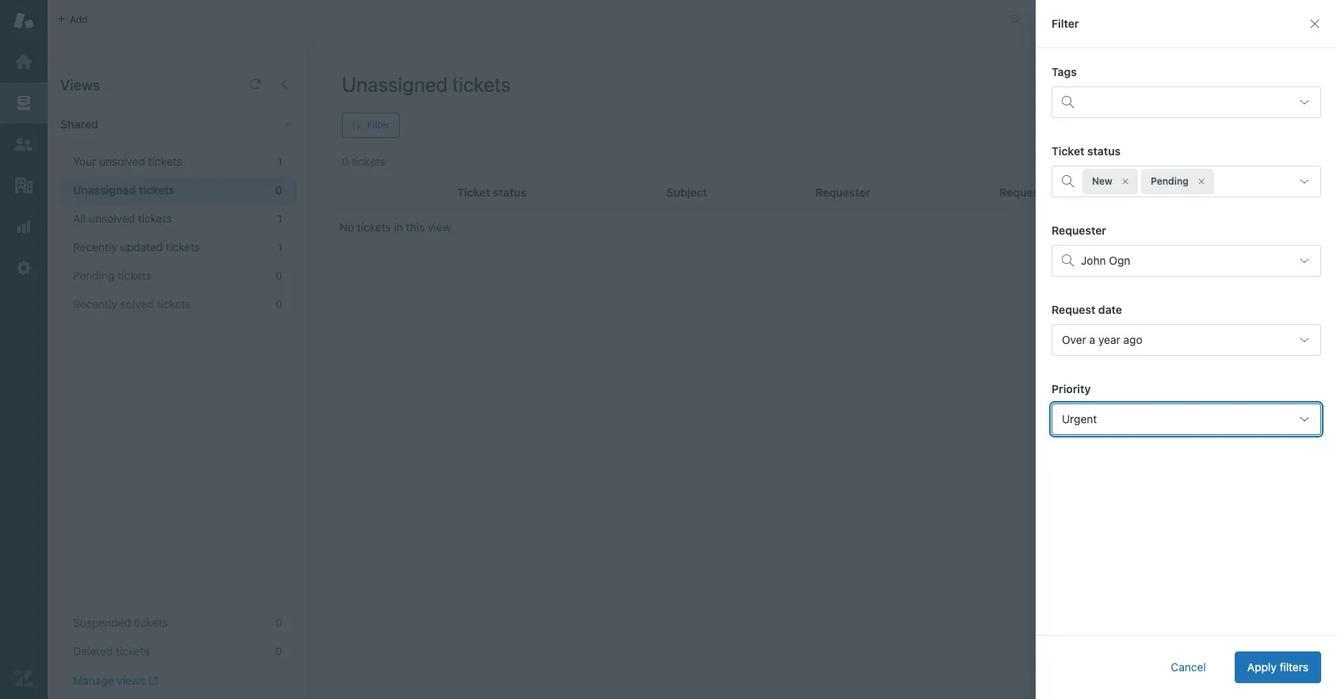 Task type: locate. For each thing, give the bounding box(es) containing it.
0 horizontal spatial filter
[[367, 119, 390, 131]]

1 horizontal spatial filter
[[1052, 17, 1079, 30]]

unassigned up all unsolved tickets
[[73, 183, 136, 197]]

1 horizontal spatial pending
[[1151, 175, 1189, 187]]

unassigned up filter button
[[342, 72, 448, 96]]

requester element
[[1052, 245, 1322, 277]]

0 vertical spatial unsolved
[[99, 155, 145, 168]]

pending for pending
[[1151, 175, 1189, 187]]

updated
[[120, 240, 163, 254]]

john ogn
[[1081, 254, 1131, 267]]

1 vertical spatial recently
[[73, 298, 117, 311]]

1 vertical spatial filter
[[367, 119, 390, 131]]

0 vertical spatial recently
[[73, 240, 117, 254]]

pending up recently solved tickets
[[73, 269, 115, 282]]

ogn
[[1109, 254, 1131, 267]]

status
[[1088, 144, 1121, 158]]

unsolved for your
[[99, 155, 145, 168]]

over
[[1062, 333, 1087, 347]]

customers image
[[13, 134, 34, 155]]

close drawer image
[[1309, 17, 1322, 30]]

shared heading
[[48, 101, 309, 148]]

unsolved
[[99, 155, 145, 168], [89, 212, 135, 225]]

view
[[428, 221, 451, 234]]

pending
[[1151, 175, 1189, 187], [73, 269, 115, 282]]

0 for recently solved tickets
[[276, 298, 282, 311]]

manage views link
[[73, 674, 158, 689]]

views
[[117, 674, 146, 688]]

cancel
[[1171, 661, 1207, 674]]

2 1 from the top
[[277, 212, 282, 225]]

recently down the pending tickets
[[73, 298, 117, 311]]

0 horizontal spatial pending
[[73, 269, 115, 282]]

deleted tickets
[[73, 645, 150, 659]]

zendesk support image
[[13, 10, 34, 31]]

1
[[277, 155, 282, 168], [277, 212, 282, 225], [277, 240, 282, 254]]

date
[[1099, 303, 1123, 317]]

pending inside option
[[1151, 175, 1189, 187]]

0 for unassigned tickets
[[275, 183, 282, 197]]

1 1 from the top
[[277, 155, 282, 168]]

subject
[[667, 186, 707, 199]]

0 vertical spatial filter
[[1052, 17, 1079, 30]]

Urgent field
[[1052, 404, 1322, 436]]

1 vertical spatial pending
[[73, 269, 115, 282]]

0 horizontal spatial unassigned tickets
[[73, 183, 175, 197]]

pending left remove image
[[1151, 175, 1189, 187]]

tags element
[[1052, 86, 1322, 118]]

1 recently from the top
[[73, 240, 117, 254]]

pending tickets
[[73, 269, 152, 282]]

all unsolved tickets
[[73, 212, 172, 225]]

1 horizontal spatial unassigned
[[342, 72, 448, 96]]

3 1 from the top
[[277, 240, 282, 254]]

unassigned tickets up filter button
[[342, 72, 511, 96]]

filter inside filter dialog
[[1052, 17, 1079, 30]]

tickets
[[452, 72, 511, 96], [148, 155, 182, 168], [139, 183, 175, 197], [138, 212, 172, 225], [357, 221, 391, 234], [166, 240, 200, 254], [118, 269, 152, 282], [157, 298, 191, 311], [134, 616, 168, 630], [116, 645, 150, 659]]

recently down all
[[73, 240, 117, 254]]

1 horizontal spatial unassigned tickets
[[342, 72, 511, 96]]

filter
[[1052, 17, 1079, 30], [367, 119, 390, 131]]

in
[[394, 221, 403, 234]]

main element
[[0, 0, 48, 700]]

unassigned tickets
[[342, 72, 511, 96], [73, 183, 175, 197]]

ago
[[1124, 333, 1143, 347]]

2 recently from the top
[[73, 298, 117, 311]]

1 vertical spatial unsolved
[[89, 212, 135, 225]]

unsolved right all
[[89, 212, 135, 225]]

0 vertical spatial 1
[[277, 155, 282, 168]]

get started image
[[13, 52, 34, 72]]

0 vertical spatial unassigned tickets
[[342, 72, 511, 96]]

1 vertical spatial 1
[[277, 212, 282, 225]]

unassigned
[[342, 72, 448, 96], [73, 183, 136, 197]]

your
[[73, 155, 96, 168]]

ticket
[[1052, 144, 1085, 158]]

0 vertical spatial pending
[[1151, 175, 1189, 187]]

shared button
[[48, 101, 267, 148]]

cancel button
[[1159, 652, 1219, 684]]

remove image
[[1121, 177, 1131, 186]]

0 for pending tickets
[[276, 269, 282, 282]]

1 vertical spatial unassigned tickets
[[73, 183, 175, 197]]

recently
[[73, 240, 117, 254], [73, 298, 117, 311]]

all
[[73, 212, 86, 225]]

1 vertical spatial unassigned
[[73, 183, 136, 197]]

pending for pending tickets
[[73, 269, 115, 282]]

views
[[60, 77, 100, 94]]

ticket status element
[[1052, 166, 1322, 198]]

urgent
[[1062, 413, 1098, 426]]

organizations image
[[13, 175, 34, 196]]

recently for recently updated tickets
[[73, 240, 117, 254]]

2 vertical spatial 1
[[277, 240, 282, 254]]

unassigned tickets up all unsolved tickets
[[73, 183, 175, 197]]

0
[[275, 183, 282, 197], [276, 269, 282, 282], [276, 298, 282, 311], [276, 616, 282, 630], [276, 645, 282, 659]]

0 for deleted tickets
[[276, 645, 282, 659]]

(opens in a new tab) image
[[146, 677, 158, 686]]

unsolved right your
[[99, 155, 145, 168]]

suspended
[[73, 616, 131, 630]]



Task type: vqa. For each thing, say whether or not it's contained in the screenshot.
the left Pending
yes



Task type: describe. For each thing, give the bounding box(es) containing it.
reporting image
[[13, 217, 34, 237]]

recently updated tickets
[[73, 240, 200, 254]]

deleted
[[73, 645, 113, 659]]

year
[[1099, 333, 1121, 347]]

apply
[[1248, 661, 1277, 674]]

suspended tickets
[[73, 616, 168, 630]]

no tickets in this view
[[340, 221, 451, 234]]

Over a year ago field
[[1052, 324, 1322, 356]]

views image
[[13, 93, 34, 113]]

this
[[406, 221, 425, 234]]

collapse views pane image
[[278, 78, 290, 90]]

0 horizontal spatial unassigned
[[73, 183, 136, 197]]

filter button
[[342, 113, 400, 138]]

filters
[[1280, 661, 1309, 674]]

conversations
[[1057, 13, 1121, 25]]

requester
[[1052, 224, 1107, 237]]

tags
[[1052, 65, 1077, 79]]

manage
[[73, 674, 114, 688]]

0 for suspended tickets
[[276, 616, 282, 630]]

no
[[340, 221, 354, 234]]

john
[[1081, 254, 1106, 267]]

filter inside filter button
[[367, 119, 390, 131]]

priority
[[1052, 382, 1091, 396]]

your unsolved tickets
[[73, 155, 182, 168]]

1 for all unsolved tickets
[[277, 212, 282, 225]]

recently for recently solved tickets
[[73, 298, 117, 311]]

1 for recently updated tickets
[[277, 240, 282, 254]]

1 for your unsolved tickets
[[277, 155, 282, 168]]

shared
[[60, 117, 98, 131]]

new
[[1092, 175, 1113, 187]]

filter dialog
[[1036, 0, 1338, 700]]

a
[[1090, 333, 1096, 347]]

request
[[1052, 303, 1096, 317]]

solved
[[120, 298, 154, 311]]

apply filters
[[1248, 661, 1309, 674]]

remove image
[[1197, 177, 1207, 186]]

manage views
[[73, 674, 146, 688]]

over a year ago
[[1062, 333, 1143, 347]]

request date
[[1052, 303, 1123, 317]]

apply filters button
[[1235, 652, 1322, 684]]

zendesk image
[[13, 669, 34, 689]]

new option
[[1083, 169, 1138, 194]]

pending option
[[1142, 169, 1215, 194]]

recently solved tickets
[[73, 298, 191, 311]]

ticket status
[[1052, 144, 1121, 158]]

conversations button
[[1039, 7, 1157, 32]]

unsolved for all
[[89, 212, 135, 225]]

refresh views pane image
[[249, 78, 262, 90]]

0 vertical spatial unassigned
[[342, 72, 448, 96]]

admin image
[[13, 258, 34, 278]]



